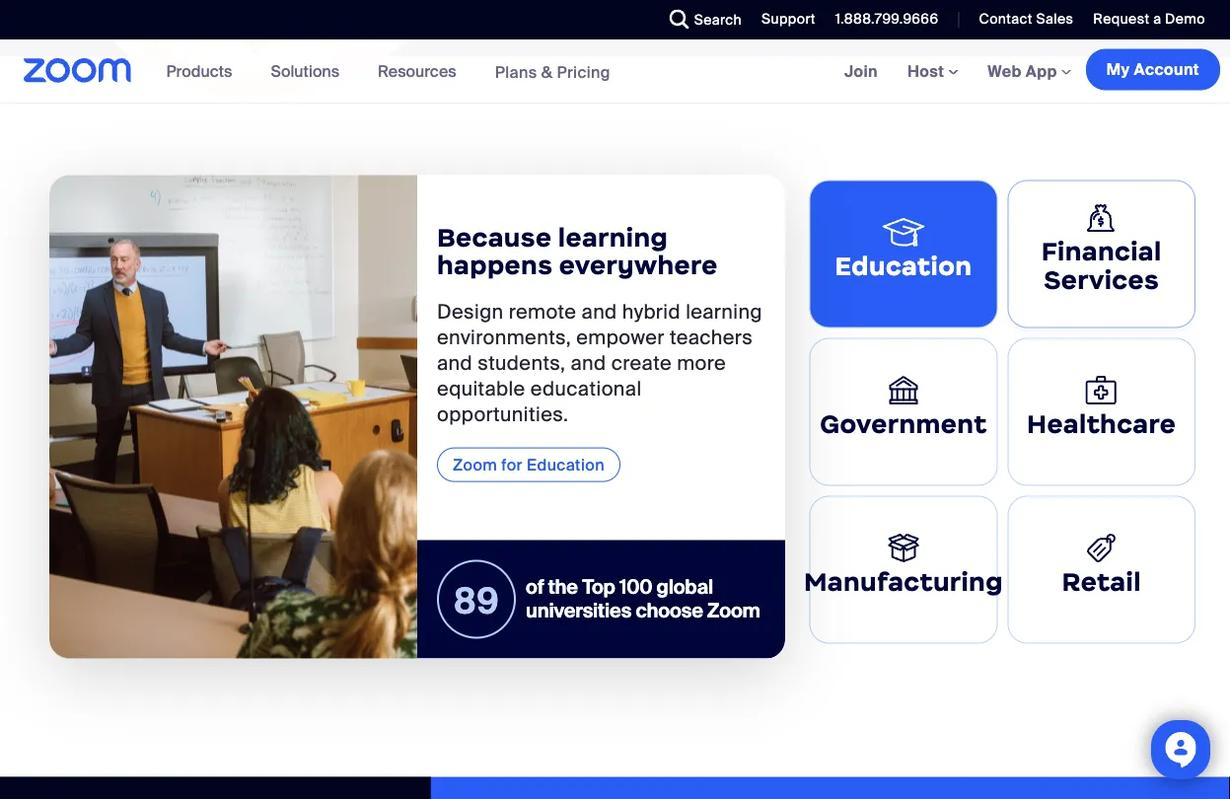 Task type: describe. For each thing, give the bounding box(es) containing it.
support
[[762, 10, 816, 28]]

top
[[582, 575, 615, 600]]

products button
[[166, 39, 241, 103]]

host button
[[908, 61, 958, 81]]

plans & pricing
[[495, 61, 611, 82]]

for
[[501, 454, 523, 475]]

request a demo
[[1093, 10, 1206, 28]]

educational
[[531, 376, 642, 402]]

web app
[[988, 61, 1057, 81]]

and up the educational
[[571, 351, 606, 376]]

search
[[694, 10, 742, 29]]

product information navigation
[[152, 39, 625, 104]]

opportunities.
[[437, 402, 569, 427]]

and up equitable
[[437, 351, 473, 376]]

manufacturing
[[804, 566, 1003, 598]]

tab list containing financial services
[[804, 175, 1201, 649]]

89
[[454, 578, 499, 624]]

government
[[820, 408, 987, 440]]

financial
[[1041, 235, 1162, 267]]

learning inside because learning happens everywhere
[[558, 221, 668, 253]]

my
[[1107, 59, 1130, 80]]

healthcare
[[1027, 408, 1176, 440]]

0 vertical spatial zoom
[[453, 454, 497, 475]]

education group
[[49, 175, 785, 658]]

contact sales link up web app dropdown button
[[979, 10, 1074, 28]]

resources button
[[378, 39, 465, 103]]

solutions button
[[271, 39, 348, 103]]

global
[[657, 575, 713, 600]]

1.888.799.9666 button up join link
[[835, 10, 939, 28]]

web
[[988, 61, 1022, 81]]

financial services
[[1041, 235, 1162, 296]]

pricing
[[557, 61, 611, 82]]

zoom for education image
[[49, 175, 417, 658]]

create
[[611, 351, 672, 376]]

join
[[844, 61, 878, 81]]

100
[[619, 575, 652, 600]]

teachers
[[670, 325, 753, 350]]

search button
[[655, 0, 747, 39]]

of the top 100 global universities choose zoom
[[526, 575, 760, 623]]

resources
[[378, 61, 456, 81]]

my account link
[[1086, 49, 1220, 90]]

plans
[[495, 61, 537, 82]]

1.888.799.9666 button up the join
[[821, 0, 944, 39]]

remote
[[509, 300, 576, 325]]

equitable
[[437, 376, 525, 402]]

solutions
[[271, 61, 339, 81]]



Task type: locate. For each thing, give the bounding box(es) containing it.
app
[[1026, 61, 1057, 81]]

education inside tab list
[[835, 250, 972, 282]]

host
[[908, 61, 948, 81]]

and
[[582, 300, 617, 325], [437, 351, 473, 376], [571, 351, 606, 376]]

education
[[835, 250, 972, 282], [527, 454, 605, 475]]

zoom right choose
[[707, 598, 760, 623]]

learning
[[558, 221, 668, 253], [686, 300, 762, 325]]

1.888.799.9666 button
[[821, 0, 944, 39], [835, 10, 939, 28]]

contact sales link up web app
[[964, 0, 1079, 39]]

because learning happens everywhere
[[437, 221, 718, 281]]

join link
[[830, 39, 893, 103]]

1 vertical spatial zoom
[[707, 598, 760, 623]]

of
[[526, 575, 544, 600]]

happens
[[437, 249, 553, 281]]

products
[[166, 61, 232, 81]]

a
[[1153, 10, 1161, 28]]

0 horizontal spatial learning
[[558, 221, 668, 253]]

zoom
[[453, 454, 497, 475], [707, 598, 760, 623]]

1.888.799.9666
[[835, 10, 939, 28]]

my account
[[1107, 59, 1200, 80]]

zoom logo image
[[24, 58, 132, 83]]

empower
[[576, 325, 665, 350]]

hybrid
[[622, 300, 681, 325]]

more
[[677, 351, 726, 376]]

design remote and hybrid learning environments, empower teachers and students, and create more equitable educational opportunities.
[[437, 300, 762, 427]]

banner
[[0, 39, 1230, 104]]

request
[[1093, 10, 1150, 28]]

0 vertical spatial education
[[835, 250, 972, 282]]

request a demo link
[[1079, 0, 1230, 39], [1093, 10, 1206, 28]]

1 horizontal spatial zoom
[[707, 598, 760, 623]]

1 vertical spatial learning
[[686, 300, 762, 325]]

zoom inside of the top 100 global universities choose zoom
[[707, 598, 760, 623]]

1 horizontal spatial education
[[835, 250, 972, 282]]

meetings navigation
[[830, 39, 1230, 104]]

learning up teachers
[[686, 300, 762, 325]]

web app button
[[988, 61, 1071, 81]]

education inside group
[[527, 454, 605, 475]]

0 horizontal spatial zoom
[[453, 454, 497, 475]]

choose
[[636, 598, 703, 623]]

contact sales
[[979, 10, 1074, 28]]

&
[[541, 61, 553, 82]]

0 vertical spatial learning
[[558, 221, 668, 253]]

design
[[437, 300, 504, 325]]

learning up hybrid
[[558, 221, 668, 253]]

plans & pricing link
[[495, 61, 611, 82], [495, 61, 611, 82]]

0 horizontal spatial education
[[527, 454, 605, 475]]

demo
[[1165, 10, 1206, 28]]

and up empower
[[582, 300, 617, 325]]

1 horizontal spatial learning
[[686, 300, 762, 325]]

because
[[437, 221, 552, 253]]

environments,
[[437, 325, 571, 350]]

students,
[[478, 351, 566, 376]]

learning inside design remote and hybrid learning environments, empower teachers and students, and create more equitable educational opportunities.
[[686, 300, 762, 325]]

zoom left for
[[453, 454, 497, 475]]

tab list
[[804, 175, 1201, 649]]

the
[[548, 575, 578, 600]]

everywhere
[[559, 249, 718, 281]]

banner containing my account
[[0, 39, 1230, 104]]

contact sales link
[[964, 0, 1079, 39], [979, 10, 1074, 28]]

zoom for education link
[[437, 447, 620, 482]]

zoom for education
[[453, 454, 605, 475]]

universities
[[526, 598, 631, 623]]

contact
[[979, 10, 1033, 28]]

services
[[1044, 264, 1159, 296]]

sales
[[1036, 10, 1074, 28]]

retail
[[1062, 566, 1141, 598]]

account
[[1134, 59, 1200, 80]]

support link
[[747, 0, 821, 39], [762, 10, 816, 28]]

1 vertical spatial education
[[527, 454, 605, 475]]



Task type: vqa. For each thing, say whether or not it's contained in the screenshot.
tab list at the right of page containing Financial Services
yes



